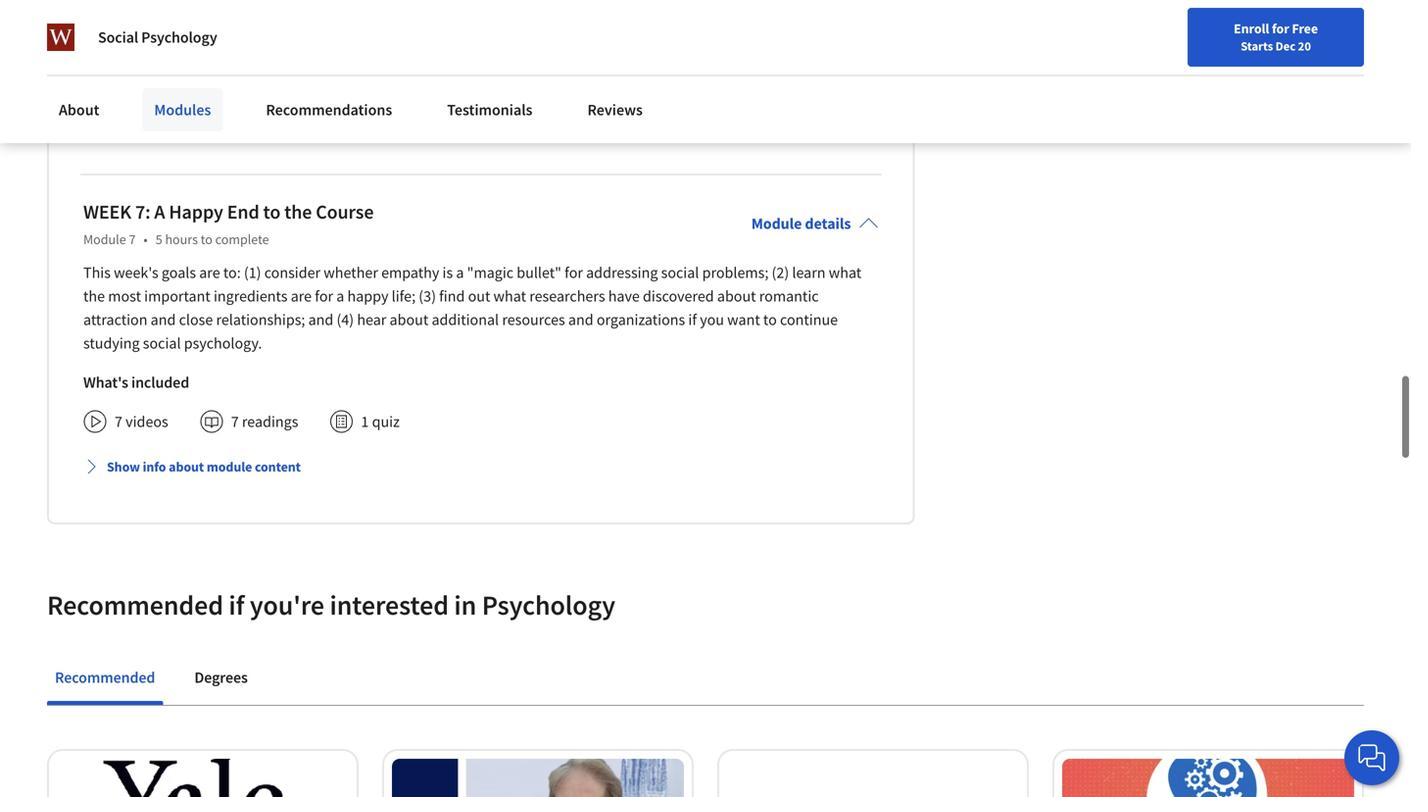 Task type: describe. For each thing, give the bounding box(es) containing it.
testimonials
[[447, 100, 533, 120]]

1 horizontal spatial module
[[752, 214, 802, 234]]

module inside week 7: a happy end to the course module 7 • 5 hours to complete
[[83, 231, 126, 248]]

out
[[468, 286, 491, 306]]

0 horizontal spatial social
[[143, 334, 181, 353]]

addressing
[[586, 263, 658, 283]]

20
[[1299, 38, 1312, 54]]

close
[[179, 310, 213, 330]]

recommended button
[[47, 654, 163, 701]]

1 horizontal spatial psychology
[[482, 588, 616, 622]]

psychology.
[[184, 334, 262, 353]]

what's included for 7
[[83, 373, 189, 392]]

7 videos for 7 readings
[[115, 412, 168, 432]]

social
[[98, 27, 138, 47]]

1 quiz for 7 readings
[[361, 412, 400, 432]]

dec
[[1276, 38, 1296, 54]]

1 horizontal spatial about
[[390, 310, 429, 330]]

life;
[[392, 286, 416, 306]]

studying
[[83, 334, 140, 353]]

1 vertical spatial a
[[337, 286, 344, 306]]

modules link
[[143, 88, 223, 131]]

to inside "this week's goals are to: (1) consider whether empathy is a "magic bullet" for addressing social problems; (2) learn what the most important ingredients are for a happy life; (3) find out what researchers have discovered about romantic attraction and close relationships; and (4) hear about additional resources and organizations if you want to continue studying social psychology."
[[764, 310, 777, 330]]

consider
[[264, 263, 321, 283]]

review
[[514, 63, 558, 83]]

hours
[[165, 231, 198, 248]]

course
[[316, 200, 374, 224]]

free
[[1293, 20, 1319, 37]]

videos for 7 readings
[[126, 412, 168, 432]]

romantic
[[760, 286, 819, 306]]

5
[[156, 231, 162, 248]]

7 up module
[[231, 412, 239, 432]]

what's for 7
[[83, 373, 128, 392]]

13
[[231, 63, 247, 83]]

what's for 13
[[83, 24, 128, 43]]

week's
[[114, 263, 159, 283]]

about link
[[47, 88, 111, 131]]

additional
[[432, 310, 499, 330]]

discovered
[[643, 286, 714, 306]]

info about module content element
[[83, 92, 879, 147]]

enroll
[[1234, 20, 1270, 37]]

module details
[[752, 214, 851, 234]]

0 horizontal spatial for
[[315, 286, 333, 306]]

this week's goals are to: (1) consider whether empathy is a "magic bullet" for addressing social problems; (2) learn what the most important ingredients are for a happy life; (3) find out what researchers have discovered about romantic attraction and close relationships; and (4) hear about additional resources and organizations if you want to continue studying social psychology.
[[83, 263, 862, 353]]

1 vertical spatial for
[[565, 263, 583, 283]]

if inside "this week's goals are to: (1) consider whether empathy is a "magic bullet" for addressing social problems; (2) learn what the most important ingredients are for a happy life; (3) find out what researchers have discovered about romantic attraction and close relationships; and (4) hear about additional resources and organizations if you want to continue studying social psychology."
[[689, 310, 697, 330]]

goals
[[162, 263, 196, 283]]

starts
[[1241, 38, 1274, 54]]

end
[[227, 200, 259, 224]]

show info about module content button
[[75, 449, 309, 485]]

organizations
[[597, 310, 685, 330]]

3 and from the left
[[569, 310, 594, 330]]

•
[[144, 231, 148, 248]]

content
[[255, 458, 301, 476]]

0 horizontal spatial are
[[199, 263, 220, 283]]

in
[[454, 588, 477, 622]]

info
[[143, 458, 166, 476]]

complete
[[215, 231, 269, 248]]

researchers
[[530, 286, 605, 306]]

(2)
[[772, 263, 789, 283]]

(3)
[[419, 286, 436, 306]]

reviews
[[588, 100, 643, 120]]

7 up show
[[115, 412, 123, 432]]

peer
[[481, 63, 511, 83]]

week
[[83, 200, 131, 224]]

recommended for recommended if you're interested in psychology
[[47, 588, 223, 622]]

modules
[[154, 100, 211, 120]]

learn
[[793, 263, 826, 283]]

recommendations
[[266, 100, 392, 120]]

problems;
[[703, 263, 769, 283]]

details
[[805, 214, 851, 234]]

you're
[[250, 588, 325, 622]]

ingredients
[[214, 286, 288, 306]]

important
[[144, 286, 211, 306]]

social psychology
[[98, 27, 217, 47]]

1 for 13 readings
[[369, 63, 377, 83]]

the inside week 7: a happy end to the course module 7 • 5 hours to complete
[[284, 200, 312, 224]]

1 peer review
[[470, 63, 558, 83]]

(1)
[[244, 263, 261, 283]]

13 readings
[[231, 63, 306, 83]]

recommended if you're interested in psychology
[[47, 588, 616, 622]]

degrees
[[194, 668, 248, 687]]

about
[[59, 100, 99, 120]]

attraction
[[83, 310, 148, 330]]



Task type: vqa. For each thing, say whether or not it's contained in the screenshot.
the top Included
yes



Task type: locate. For each thing, give the bounding box(es) containing it.
to right want
[[764, 310, 777, 330]]

1 vertical spatial social
[[143, 334, 181, 353]]

and down the researchers
[[569, 310, 594, 330]]

recommended inside button
[[55, 668, 155, 687]]

coursera image
[[24, 16, 148, 47]]

show info about module content
[[107, 458, 301, 476]]

a
[[456, 263, 464, 283], [337, 286, 344, 306]]

0 vertical spatial what's included
[[83, 24, 189, 43]]

continue
[[780, 310, 838, 330]]

to:
[[223, 263, 241, 283]]

1 horizontal spatial a
[[456, 263, 464, 283]]

7 left •
[[129, 231, 136, 248]]

0 horizontal spatial the
[[83, 286, 105, 306]]

you
[[700, 310, 724, 330]]

the down this
[[83, 286, 105, 306]]

empathy
[[381, 263, 440, 283]]

0 horizontal spatial if
[[229, 588, 245, 622]]

1 horizontal spatial are
[[291, 286, 312, 306]]

happy
[[348, 286, 389, 306]]

included for 13 readings
[[131, 24, 189, 43]]

and left (4)
[[308, 310, 334, 330]]

0 vertical spatial psychology
[[141, 27, 217, 47]]

for
[[1273, 20, 1290, 37], [565, 263, 583, 283], [315, 286, 333, 306]]

7
[[115, 63, 123, 83], [129, 231, 136, 248], [115, 412, 123, 432], [231, 412, 239, 432]]

the left "course"
[[284, 200, 312, 224]]

whether
[[324, 263, 378, 283]]

1 vertical spatial are
[[291, 286, 312, 306]]

are down consider
[[291, 286, 312, 306]]

if left you're
[[229, 588, 245, 622]]

reviews link
[[576, 88, 655, 131]]

about inside dropdown button
[[169, 458, 204, 476]]

2 horizontal spatial for
[[1273, 20, 1290, 37]]

menu item
[[1037, 20, 1163, 83]]

0 horizontal spatial to
[[201, 231, 213, 248]]

7 videos for 13 readings
[[115, 63, 168, 83]]

1 vertical spatial 7 videos
[[115, 412, 168, 432]]

2 what's included from the top
[[83, 373, 189, 392]]

quiz
[[380, 63, 408, 83], [372, 412, 400, 432]]

a right is at the top left of page
[[456, 263, 464, 283]]

1
[[369, 63, 377, 83], [470, 63, 478, 83], [361, 412, 369, 432]]

to right "hours"
[[201, 231, 213, 248]]

2 what's from the top
[[83, 373, 128, 392]]

readings up the content
[[242, 412, 298, 432]]

7 inside week 7: a happy end to the course module 7 • 5 hours to complete
[[129, 231, 136, 248]]

1 horizontal spatial the
[[284, 200, 312, 224]]

0 horizontal spatial module
[[83, 231, 126, 248]]

module
[[752, 214, 802, 234], [83, 231, 126, 248]]

what's
[[83, 24, 128, 43], [83, 373, 128, 392]]

1 vertical spatial what's
[[83, 373, 128, 392]]

psychology right social
[[141, 27, 217, 47]]

readings for 13 readings
[[250, 63, 306, 83]]

0 vertical spatial the
[[284, 200, 312, 224]]

hear
[[357, 310, 387, 330]]

1 vertical spatial about
[[390, 310, 429, 330]]

1 quiz
[[369, 63, 408, 83], [361, 412, 400, 432]]

want
[[728, 310, 761, 330]]

2 horizontal spatial and
[[569, 310, 594, 330]]

social
[[661, 263, 699, 283], [143, 334, 181, 353]]

1 7 videos from the top
[[115, 63, 168, 83]]

0 vertical spatial what
[[829, 263, 862, 283]]

for up the researchers
[[565, 263, 583, 283]]

are
[[199, 263, 220, 283], [291, 286, 312, 306]]

what right learn on the right top of the page
[[829, 263, 862, 283]]

1 vertical spatial what's included
[[83, 373, 189, 392]]

readings right 13
[[250, 63, 306, 83]]

2 horizontal spatial to
[[764, 310, 777, 330]]

happy
[[169, 200, 223, 224]]

2 vertical spatial to
[[764, 310, 777, 330]]

for down whether
[[315, 286, 333, 306]]

included for 7 readings
[[131, 373, 189, 392]]

1 vertical spatial 1 quiz
[[361, 412, 400, 432]]

0 vertical spatial a
[[456, 263, 464, 283]]

is
[[443, 263, 453, 283]]

chat with us image
[[1357, 742, 1388, 774]]

0 horizontal spatial about
[[169, 458, 204, 476]]

0 vertical spatial videos
[[126, 63, 168, 83]]

this
[[83, 263, 111, 283]]

1 horizontal spatial social
[[661, 263, 699, 283]]

0 vertical spatial readings
[[250, 63, 306, 83]]

1 vertical spatial to
[[201, 231, 213, 248]]

videos up info at the bottom left of page
[[126, 412, 168, 432]]

psychology right in
[[482, 588, 616, 622]]

wesleyan university image
[[47, 24, 75, 51]]

enroll for free starts dec 20
[[1234, 20, 1319, 54]]

what's included right wesleyan university image
[[83, 24, 189, 43]]

1 horizontal spatial what
[[829, 263, 862, 283]]

0 vertical spatial if
[[689, 310, 697, 330]]

2 and from the left
[[308, 310, 334, 330]]

1 horizontal spatial for
[[565, 263, 583, 283]]

about down the problems;
[[718, 286, 756, 306]]

testimonials link
[[436, 88, 545, 131]]

0 vertical spatial about
[[718, 286, 756, 306]]

1 horizontal spatial and
[[308, 310, 334, 330]]

videos for 13 readings
[[126, 63, 168, 83]]

0 horizontal spatial psychology
[[141, 27, 217, 47]]

show
[[107, 458, 140, 476]]

1 vertical spatial videos
[[126, 412, 168, 432]]

1 vertical spatial recommended
[[55, 668, 155, 687]]

0 vertical spatial 1 quiz
[[369, 63, 408, 83]]

7:
[[135, 200, 151, 224]]

what's included down studying
[[83, 373, 189, 392]]

most
[[108, 286, 141, 306]]

(4)
[[337, 310, 354, 330]]

quiz for 13 readings
[[380, 63, 408, 83]]

what's right wesleyan university image
[[83, 24, 128, 43]]

1 vertical spatial what
[[494, 286, 526, 306]]

2 included from the top
[[131, 373, 189, 392]]

bullet"
[[517, 263, 562, 283]]

1 vertical spatial psychology
[[482, 588, 616, 622]]

0 horizontal spatial a
[[337, 286, 344, 306]]

if left you on the top of page
[[689, 310, 697, 330]]

module down week
[[83, 231, 126, 248]]

find
[[439, 286, 465, 306]]

what's down studying
[[83, 373, 128, 392]]

what's included
[[83, 24, 189, 43], [83, 373, 189, 392]]

videos
[[126, 63, 168, 83], [126, 412, 168, 432]]

7 videos
[[115, 63, 168, 83], [115, 412, 168, 432]]

videos down 'social psychology'
[[126, 63, 168, 83]]

1 vertical spatial readings
[[242, 412, 298, 432]]

degrees button
[[187, 654, 256, 701]]

0 vertical spatial recommended
[[47, 588, 223, 622]]

what's included for 13
[[83, 24, 189, 43]]

recommended for recommended
[[55, 668, 155, 687]]

included down studying
[[131, 373, 189, 392]]

module
[[207, 458, 252, 476]]

0 vertical spatial included
[[131, 24, 189, 43]]

1 vertical spatial the
[[83, 286, 105, 306]]

1 and from the left
[[151, 310, 176, 330]]

0 vertical spatial to
[[263, 200, 281, 224]]

1 what's from the top
[[83, 24, 128, 43]]

1 included from the top
[[131, 24, 189, 43]]

1 vertical spatial if
[[229, 588, 245, 622]]

recommended
[[47, 588, 223, 622], [55, 668, 155, 687]]

social up discovered
[[661, 263, 699, 283]]

module up the (2)
[[752, 214, 802, 234]]

2 7 videos from the top
[[115, 412, 168, 432]]

1 vertical spatial quiz
[[372, 412, 400, 432]]

1 quiz for 13 readings
[[369, 63, 408, 83]]

included
[[131, 24, 189, 43], [131, 373, 189, 392]]

the inside "this week's goals are to: (1) consider whether empathy is a "magic bullet" for addressing social problems; (2) learn what the most important ingredients are for a happy life; (3) find out what researchers have discovered about romantic attraction and close relationships; and (4) hear about additional resources and organizations if you want to continue studying social psychology."
[[83, 286, 105, 306]]

2 vertical spatial for
[[315, 286, 333, 306]]

relationships;
[[216, 310, 305, 330]]

2 videos from the top
[[126, 412, 168, 432]]

social down close at left top
[[143, 334, 181, 353]]

0 vertical spatial what's
[[83, 24, 128, 43]]

2 vertical spatial about
[[169, 458, 204, 476]]

0 horizontal spatial and
[[151, 310, 176, 330]]

quiz for 7 readings
[[372, 412, 400, 432]]

resources
[[502, 310, 565, 330]]

1 videos from the top
[[126, 63, 168, 83]]

1 what's included from the top
[[83, 24, 189, 43]]

a
[[154, 200, 165, 224]]

week 7: a happy end to the course module 7 • 5 hours to complete
[[83, 200, 374, 248]]

are left to: on the top of page
[[199, 263, 220, 283]]

about down the life;
[[390, 310, 429, 330]]

included up modules
[[131, 24, 189, 43]]

and
[[151, 310, 176, 330], [308, 310, 334, 330], [569, 310, 594, 330]]

0 horizontal spatial what
[[494, 286, 526, 306]]

1 horizontal spatial to
[[263, 200, 281, 224]]

7 down social
[[115, 63, 123, 83]]

and down important
[[151, 310, 176, 330]]

7 videos down 'social psychology'
[[115, 63, 168, 83]]

0 vertical spatial for
[[1273, 20, 1290, 37]]

7 readings
[[231, 412, 298, 432]]

0 vertical spatial are
[[199, 263, 220, 283]]

have
[[609, 286, 640, 306]]

show notifications image
[[1184, 25, 1207, 48]]

recommendation tabs tab list
[[47, 654, 1365, 705]]

0 vertical spatial quiz
[[380, 63, 408, 83]]

1 for 7 readings
[[361, 412, 369, 432]]

interested
[[330, 588, 449, 622]]

for inside enroll for free starts dec 20
[[1273, 20, 1290, 37]]

7 videos up info at the bottom left of page
[[115, 412, 168, 432]]

to
[[263, 200, 281, 224], [201, 231, 213, 248], [764, 310, 777, 330]]

what down "magic
[[494, 286, 526, 306]]

recommendations link
[[254, 88, 404, 131]]

for up dec
[[1273, 20, 1290, 37]]

to right end
[[263, 200, 281, 224]]

a up (4)
[[337, 286, 344, 306]]

1 vertical spatial included
[[131, 373, 189, 392]]

1 horizontal spatial if
[[689, 310, 697, 330]]

readings for 7 readings
[[242, 412, 298, 432]]

2 horizontal spatial about
[[718, 286, 756, 306]]

0 vertical spatial social
[[661, 263, 699, 283]]

0 vertical spatial 7 videos
[[115, 63, 168, 83]]

what
[[829, 263, 862, 283], [494, 286, 526, 306]]

about right info at the bottom left of page
[[169, 458, 204, 476]]

if
[[689, 310, 697, 330], [229, 588, 245, 622]]

"magic
[[467, 263, 514, 283]]



